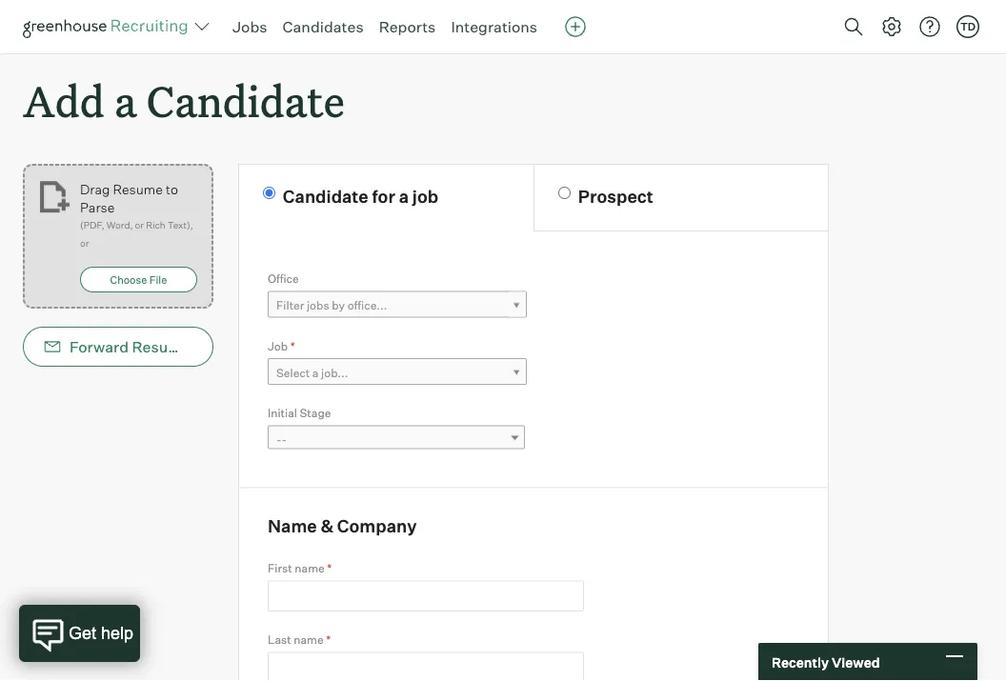 Task type: describe. For each thing, give the bounding box(es) containing it.
initial
[[268, 406, 297, 420]]

1 vertical spatial or
[[80, 237, 89, 249]]

office...
[[347, 298, 387, 313]]

* for first name *
[[327, 562, 332, 576]]

filter jobs by office... link
[[268, 291, 527, 319]]

1 vertical spatial a
[[399, 186, 409, 207]]

forward resume via email
[[70, 338, 258, 357]]

0 vertical spatial *
[[290, 339, 295, 353]]

to
[[166, 181, 178, 197]]

stage
[[300, 406, 331, 420]]

reports
[[379, 17, 436, 36]]

(pdf,
[[80, 219, 104, 231]]

parse
[[80, 199, 115, 216]]

Prospect radio
[[558, 187, 571, 199]]

last
[[268, 633, 291, 647]]

initial stage
[[268, 406, 331, 420]]

search image
[[842, 15, 865, 38]]

a for job...
[[312, 366, 319, 380]]

company
[[337, 516, 417, 537]]

Candidate for a job radio
[[263, 187, 275, 199]]

first name *
[[268, 562, 332, 576]]

word,
[[107, 219, 133, 231]]

name for first
[[295, 562, 325, 576]]

resume for forward
[[132, 338, 190, 357]]

last name *
[[268, 633, 331, 647]]

file
[[149, 273, 167, 286]]

1 vertical spatial candidate
[[283, 186, 369, 207]]

add
[[23, 72, 105, 129]]

first
[[268, 562, 292, 576]]

for
[[372, 186, 395, 207]]

select
[[276, 366, 310, 380]]

1 - from the left
[[276, 433, 282, 447]]

prospect
[[578, 186, 654, 207]]

-- link
[[268, 426, 525, 453]]

viewed
[[832, 654, 880, 671]]



Task type: locate. For each thing, give the bounding box(es) containing it.
None text field
[[268, 581, 584, 612]]

name & company
[[268, 516, 417, 537]]

2 - from the left
[[282, 433, 287, 447]]

1 vertical spatial resume
[[132, 338, 190, 357]]

add a candidate
[[23, 72, 345, 129]]

-
[[276, 433, 282, 447], [282, 433, 287, 447]]

*
[[290, 339, 295, 353], [327, 562, 332, 576], [326, 633, 331, 647]]

email
[[218, 338, 258, 357]]

forward resume via email button
[[23, 327, 258, 367]]

integrations
[[451, 17, 538, 36]]

0 vertical spatial or
[[135, 219, 144, 231]]

job
[[268, 339, 288, 353]]

rich
[[146, 219, 165, 231]]

td button
[[957, 15, 980, 38]]

jobs link
[[233, 17, 267, 36]]

resume left via
[[132, 338, 190, 357]]

* for last name *
[[326, 633, 331, 647]]

* right job
[[290, 339, 295, 353]]

resume inside drag resume to parse (pdf, word, or rich text), or
[[113, 181, 163, 197]]

filter jobs by office...
[[276, 298, 387, 313]]

resume
[[113, 181, 163, 197], [132, 338, 190, 357]]

name right the first
[[295, 562, 325, 576]]

candidates link
[[283, 17, 364, 36]]

job...
[[321, 366, 348, 380]]

or down (pdf, on the top left
[[80, 237, 89, 249]]

or
[[135, 219, 144, 231], [80, 237, 89, 249]]

td
[[961, 20, 976, 33]]

name
[[268, 516, 317, 537]]

a right for
[[399, 186, 409, 207]]

--
[[276, 433, 287, 447]]

td button
[[953, 11, 984, 42]]

0 vertical spatial resume
[[113, 181, 163, 197]]

0 vertical spatial candidate
[[146, 72, 345, 129]]

a for candidate
[[114, 72, 137, 129]]

a
[[114, 72, 137, 129], [399, 186, 409, 207], [312, 366, 319, 380]]

recently
[[772, 654, 829, 671]]

None text field
[[268, 652, 584, 681]]

name for last
[[294, 633, 324, 647]]

select a job... link
[[268, 359, 527, 386]]

candidates
[[283, 17, 364, 36]]

0 vertical spatial a
[[114, 72, 137, 129]]

1 horizontal spatial a
[[312, 366, 319, 380]]

&
[[321, 516, 334, 537]]

0 vertical spatial name
[[295, 562, 325, 576]]

* right last
[[326, 633, 331, 647]]

resume for drag
[[113, 181, 163, 197]]

office
[[268, 272, 299, 286]]

jobs
[[307, 298, 329, 313]]

name right last
[[294, 633, 324, 647]]

integrations link
[[451, 17, 538, 36]]

1 vertical spatial *
[[327, 562, 332, 576]]

0 horizontal spatial or
[[80, 237, 89, 249]]

1 vertical spatial name
[[294, 633, 324, 647]]

choose
[[110, 273, 147, 286]]

job
[[412, 186, 439, 207]]

candidate
[[146, 72, 345, 129], [283, 186, 369, 207]]

forward
[[70, 338, 129, 357]]

recently viewed
[[772, 654, 880, 671]]

greenhouse recruiting image
[[23, 15, 194, 38]]

2 vertical spatial *
[[326, 633, 331, 647]]

candidate for a job
[[283, 186, 439, 207]]

configure image
[[881, 15, 903, 38]]

a left job...
[[312, 366, 319, 380]]

candidate down jobs link
[[146, 72, 345, 129]]

drag resume to parse (pdf, word, or rich text), or
[[80, 181, 193, 249]]

0 horizontal spatial a
[[114, 72, 137, 129]]

1 horizontal spatial or
[[135, 219, 144, 231]]

* down &
[[327, 562, 332, 576]]

jobs
[[233, 17, 267, 36]]

text),
[[168, 219, 193, 231]]

2 horizontal spatial a
[[399, 186, 409, 207]]

choose file
[[110, 273, 167, 286]]

job *
[[268, 339, 295, 353]]

select a job...
[[276, 366, 348, 380]]

drag
[[80, 181, 110, 197]]

candidate right "candidate for a job" radio at the left of page
[[283, 186, 369, 207]]

name
[[295, 562, 325, 576], [294, 633, 324, 647]]

resume inside button
[[132, 338, 190, 357]]

by
[[332, 298, 345, 313]]

or left rich
[[135, 219, 144, 231]]

a right add
[[114, 72, 137, 129]]

2 vertical spatial a
[[312, 366, 319, 380]]

filter
[[276, 298, 304, 313]]

resume left to
[[113, 181, 163, 197]]

via
[[194, 338, 214, 357]]

reports link
[[379, 17, 436, 36]]



Task type: vqa. For each thing, say whether or not it's contained in the screenshot.
First name *
yes



